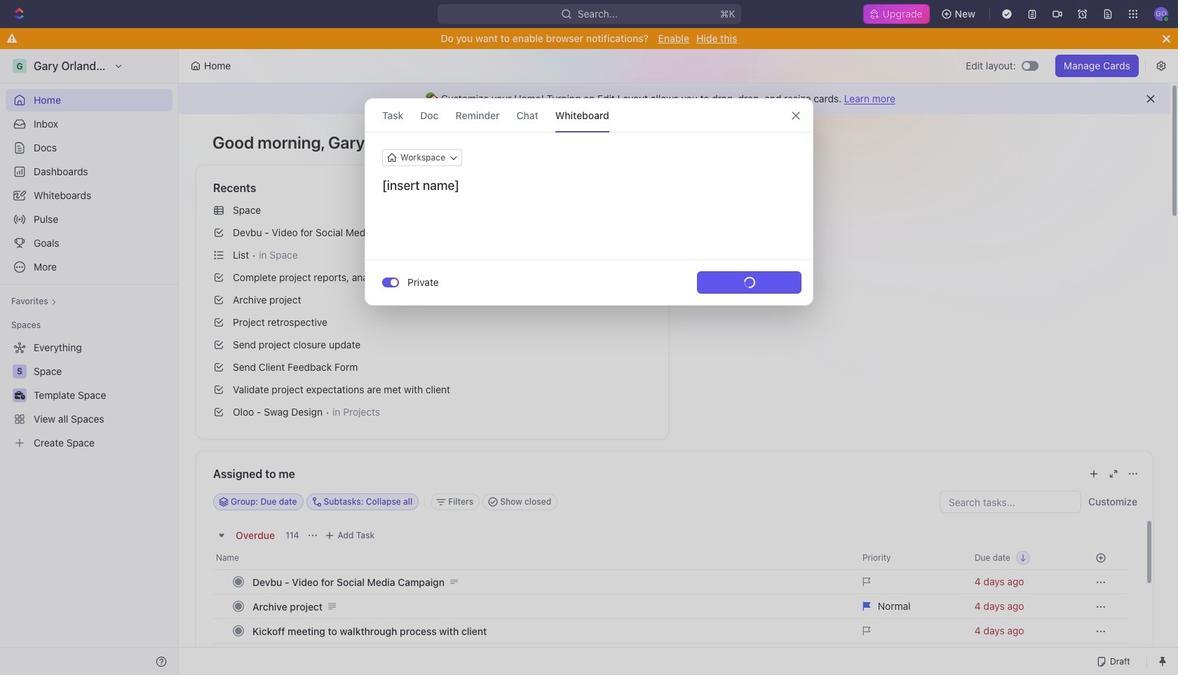 Task type: locate. For each thing, give the bounding box(es) containing it.
alert
[[179, 83, 1170, 114]]

dialog
[[365, 98, 814, 306]]

Name this Whiteboard... field
[[365, 177, 813, 194]]

sidebar navigation
[[0, 49, 179, 675]]

tree
[[6, 337, 173, 454]]

tree inside sidebar navigation
[[6, 337, 173, 454]]



Task type: vqa. For each thing, say whether or not it's contained in the screenshot.
the bottom progress
no



Task type: describe. For each thing, give the bounding box(es) containing it.
Search tasks... text field
[[940, 492, 1081, 513]]



